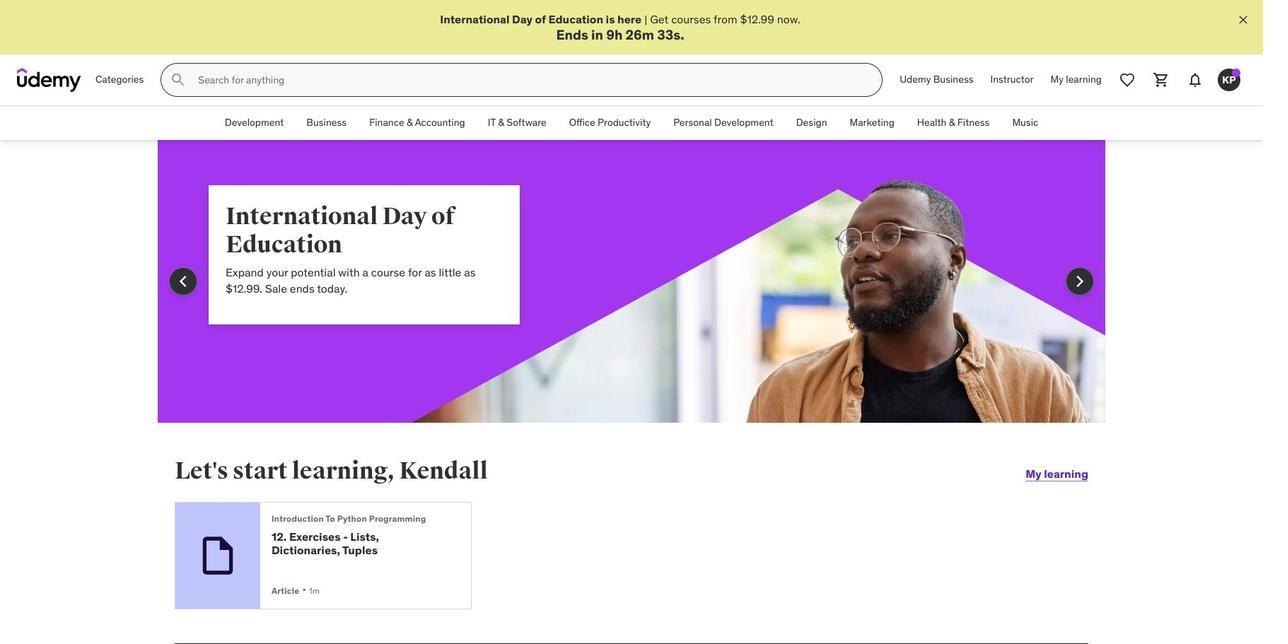 Task type: describe. For each thing, give the bounding box(es) containing it.
wishlist image
[[1119, 72, 1136, 89]]

close image
[[1237, 13, 1251, 27]]

notifications image
[[1187, 72, 1204, 89]]

submit search image
[[170, 72, 187, 89]]

next image
[[1069, 270, 1092, 293]]

udemy image
[[17, 68, 81, 92]]

shopping cart with 0 items image
[[1153, 72, 1170, 89]]

previous image
[[172, 270, 195, 293]]



Task type: locate. For each thing, give the bounding box(es) containing it.
Search for anything text field
[[196, 68, 865, 92]]

you have alerts image
[[1232, 69, 1241, 77]]

carousel element
[[158, 140, 1106, 457]]



Task type: vqa. For each thing, say whether or not it's contained in the screenshot.
Make? inside Mastering Airbnb | Learn from SF's top host, 100+ lectures dialog
no



